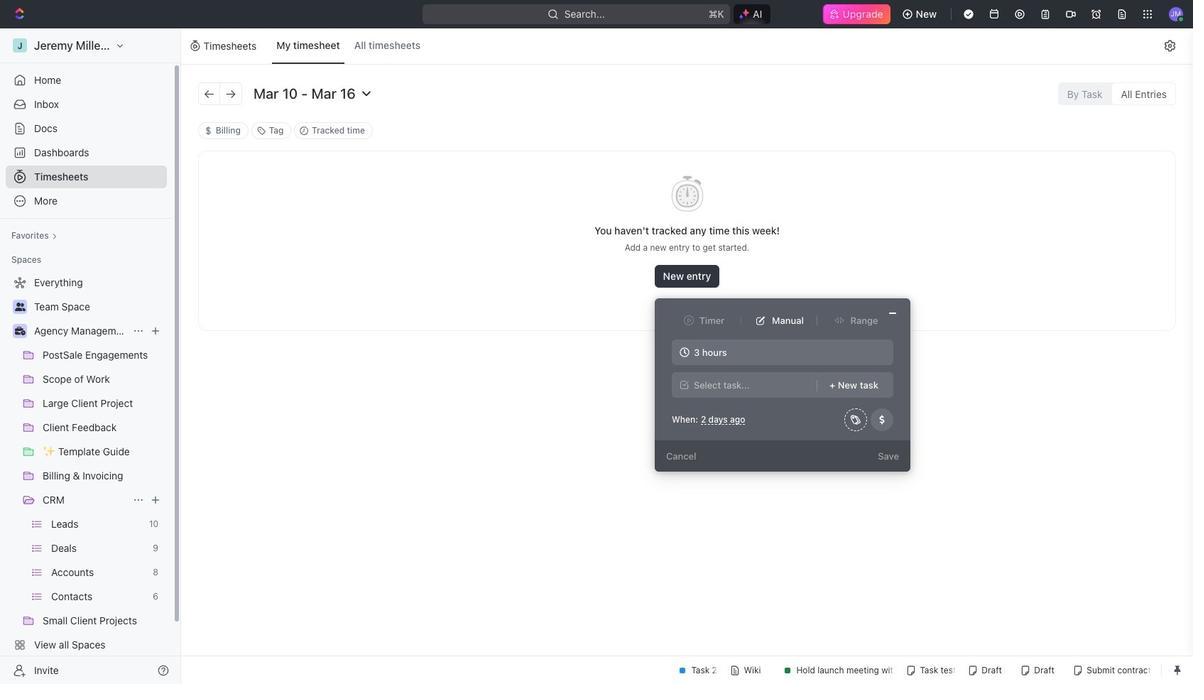 Task type: describe. For each thing, give the bounding box(es) containing it.
tree inside sidebar navigation
[[6, 271, 167, 681]]



Task type: locate. For each thing, give the bounding box(es) containing it.
sidebar navigation
[[0, 28, 181, 684]]

tree
[[6, 271, 167, 681]]

Enter time e.g. 3 hours 20 mins text field
[[672, 340, 893, 365]]

business time image
[[15, 327, 25, 335]]



Task type: vqa. For each thing, say whether or not it's contained in the screenshot.
the right Project
no



